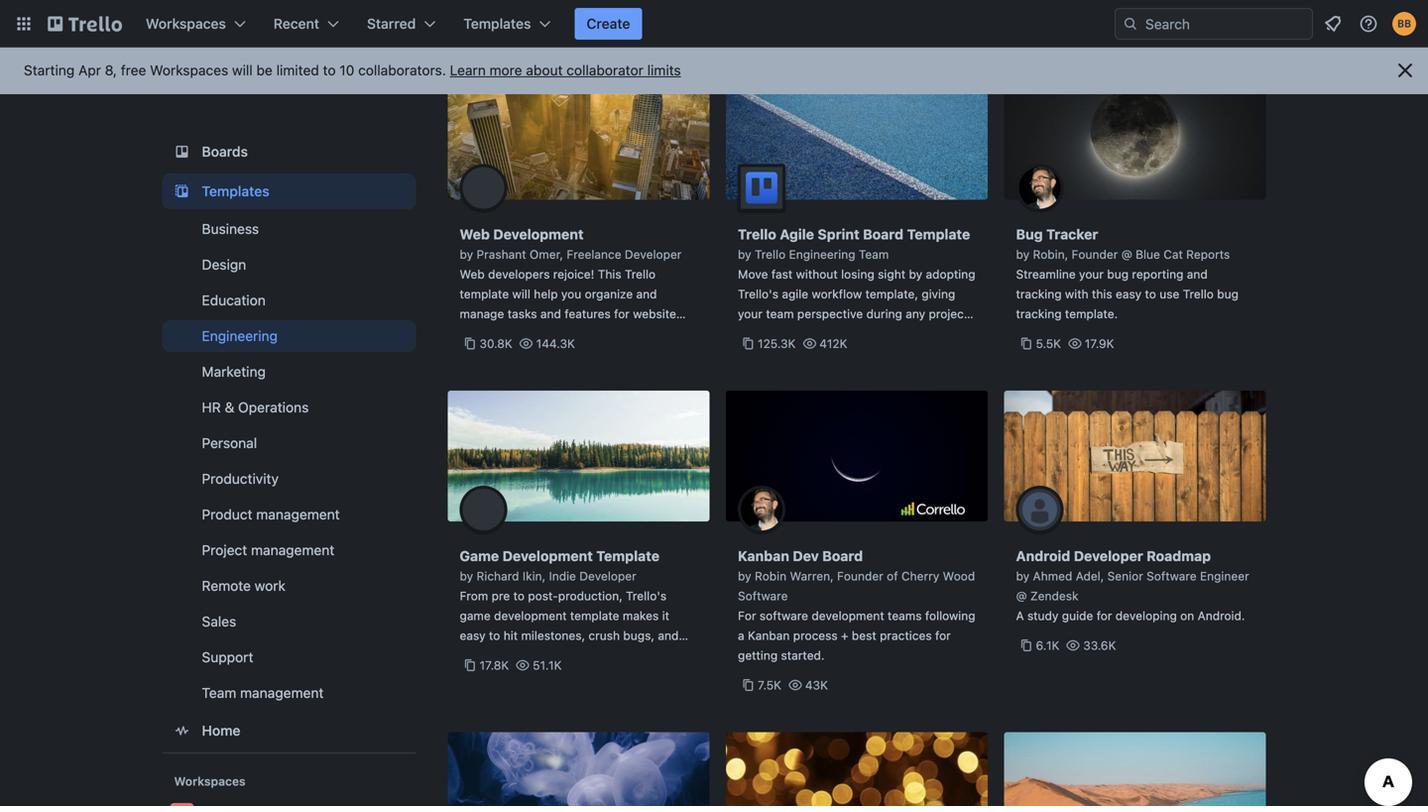 Task type: locate. For each thing, give the bounding box(es) containing it.
1 vertical spatial founder
[[837, 570, 884, 583]]

team
[[766, 307, 794, 321]]

1 horizontal spatial founder
[[1072, 248, 1119, 261]]

web down "prashant"
[[460, 267, 485, 281]]

will inside web development by prashant omer, freelance developer web developers rejoice! this trello template will help you organize and manage tasks and features for website development and other projects.
[[513, 287, 531, 301]]

easy inside game development template by richard ikin, indie developer from pre to post-production, trello's game development template makes it easy to hit milestones, crush bugs, and develop a release plan for your indie game.
[[460, 629, 486, 643]]

1 horizontal spatial a
[[738, 629, 745, 643]]

software down robin
[[738, 589, 788, 603]]

17.9k
[[1085, 337, 1115, 351]]

without
[[796, 267, 838, 281]]

0 horizontal spatial team
[[202, 685, 236, 702]]

team down support
[[202, 685, 236, 702]]

web development by prashant omer, freelance developer web developers rejoice! this trello template will help you organize and manage tasks and features for website development and other projects.
[[460, 226, 682, 341]]

1 horizontal spatial bug
[[1218, 287, 1239, 301]]

1 vertical spatial tracking
[[1017, 307, 1062, 321]]

team inside trello agile sprint board template by trello engineering team move fast without losing sight by adopting trello's agile workflow template, giving your team perspective during any project management situation.
[[859, 248, 889, 261]]

workspaces down workspaces dropdown button
[[150, 62, 228, 78]]

template up manage
[[460, 287, 509, 301]]

2 web from the top
[[460, 267, 485, 281]]

android developer roadmap by ahmed adel, senior software engineer @ zendesk a study guide for developing on android.
[[1017, 548, 1250, 623]]

recent
[[274, 15, 320, 32]]

board
[[863, 226, 904, 243], [823, 548, 863, 565]]

management down support link
[[240, 685, 324, 702]]

milestones,
[[521, 629, 585, 643]]

0 vertical spatial software
[[1147, 570, 1197, 583]]

pre
[[492, 589, 510, 603]]

0 horizontal spatial template
[[597, 548, 660, 565]]

marketing link
[[162, 356, 416, 388]]

your inside trello agile sprint board template by trello engineering team move fast without losing sight by adopting trello's agile workflow template, giving your team perspective during any project management situation.
[[738, 307, 763, 321]]

0 vertical spatial web
[[460, 226, 490, 243]]

for inside game development template by richard ikin, indie developer from pre to post-production, trello's game development template makes it easy to hit milestones, crush bugs, and develop a release plan for your indie game.
[[589, 649, 604, 663]]

engineer
[[1201, 570, 1250, 583]]

0 vertical spatial team
[[859, 248, 889, 261]]

your left team
[[738, 307, 763, 321]]

projects.
[[593, 327, 642, 341]]

1 vertical spatial team
[[202, 685, 236, 702]]

0 vertical spatial engineering
[[789, 248, 856, 261]]

workspaces up free
[[146, 15, 226, 32]]

engineering up the marketing
[[202, 328, 278, 344]]

personal
[[202, 435, 257, 451]]

by left "prashant"
[[460, 248, 473, 261]]

your up this
[[1080, 267, 1104, 281]]

management for product management
[[256, 507, 340, 523]]

for down following
[[936, 629, 951, 643]]

boards link
[[162, 134, 416, 170]]

1 horizontal spatial your
[[738, 307, 763, 321]]

will
[[232, 62, 253, 78], [513, 287, 531, 301]]

0 vertical spatial board
[[863, 226, 904, 243]]

0 horizontal spatial your
[[608, 649, 632, 663]]

development up +
[[812, 609, 885, 623]]

will up tasks
[[513, 287, 531, 301]]

software down roadmap
[[1147, 570, 1197, 583]]

a down for
[[738, 629, 745, 643]]

template inside game development template by richard ikin, indie developer from pre to post-production, trello's game development template makes it easy to hit milestones, crush bugs, and develop a release plan for your indie game.
[[597, 548, 660, 565]]

rejoice!
[[553, 267, 595, 281]]

tracking up 5.5k
[[1017, 307, 1062, 321]]

developer right freelance
[[625, 248, 682, 261]]

0 vertical spatial trello's
[[738, 287, 779, 301]]

1 vertical spatial templates
[[202, 183, 270, 199]]

2 vertical spatial workspaces
[[174, 775, 246, 789]]

management
[[738, 327, 811, 341], [256, 507, 340, 523], [251, 542, 335, 559], [240, 685, 324, 702]]

1 vertical spatial will
[[513, 287, 531, 301]]

other
[[560, 327, 590, 341]]

for right guide
[[1097, 609, 1113, 623]]

1 horizontal spatial team
[[859, 248, 889, 261]]

workspaces
[[146, 15, 226, 32], [150, 62, 228, 78], [174, 775, 246, 789]]

template,
[[866, 287, 919, 301]]

business link
[[162, 213, 416, 245]]

marketing
[[202, 364, 266, 380]]

0 vertical spatial easy
[[1116, 287, 1142, 301]]

to left use
[[1146, 287, 1157, 301]]

development down manage
[[460, 327, 533, 341]]

@ up a
[[1017, 589, 1027, 603]]

web
[[460, 226, 490, 243], [460, 267, 485, 281]]

more
[[490, 62, 523, 78]]

this
[[1092, 287, 1113, 301]]

kanban up the getting
[[748, 629, 790, 643]]

1 vertical spatial your
[[738, 307, 763, 321]]

product management
[[202, 507, 340, 523]]

development inside game development template by richard ikin, indie developer from pre to post-production, trello's game development template makes it easy to hit milestones, crush bugs, and develop a release plan for your indie game.
[[494, 609, 567, 623]]

to left hit
[[489, 629, 500, 643]]

robin,
[[1033, 248, 1069, 261]]

2 vertical spatial your
[[608, 649, 632, 663]]

management down team
[[738, 327, 811, 341]]

your down crush
[[608, 649, 632, 663]]

template up adopting
[[907, 226, 971, 243]]

0 horizontal spatial @
[[1017, 589, 1027, 603]]

1 horizontal spatial will
[[513, 287, 531, 301]]

ahmed
[[1033, 570, 1073, 583]]

0 vertical spatial a
[[738, 629, 745, 643]]

0 vertical spatial your
[[1080, 267, 1104, 281]]

use
[[1160, 287, 1180, 301]]

software inside the kanban dev board by robin warren, founder of cherry wood software for software development teams following a kanban process + best practices for getting started.
[[738, 589, 788, 603]]

for down crush
[[589, 649, 604, 663]]

to inside bug tracker by robin, founder @ blue cat reports streamline your bug reporting and tracking with this easy to use trello bug tracking template.
[[1146, 287, 1157, 301]]

1 horizontal spatial @
[[1122, 248, 1133, 261]]

0 horizontal spatial software
[[738, 589, 788, 603]]

production,
[[558, 589, 623, 603]]

0 vertical spatial template
[[460, 287, 509, 301]]

process
[[794, 629, 838, 643]]

0 horizontal spatial will
[[232, 62, 253, 78]]

makes
[[623, 609, 659, 623]]

indie
[[549, 570, 576, 583]]

starred
[[367, 15, 416, 32]]

bug up this
[[1108, 267, 1129, 281]]

&
[[225, 399, 235, 416]]

by left robin
[[738, 570, 752, 583]]

1 horizontal spatial trello's
[[738, 287, 779, 301]]

and left other
[[536, 327, 557, 341]]

0 horizontal spatial engineering
[[202, 328, 278, 344]]

1 vertical spatial software
[[738, 589, 788, 603]]

0 vertical spatial templates
[[464, 15, 531, 32]]

0 horizontal spatial founder
[[837, 570, 884, 583]]

founder inside bug tracker by robin, founder @ blue cat reports streamline your bug reporting and tracking with this easy to use trello bug tracking template.
[[1072, 248, 1119, 261]]

developer up production, on the bottom left of the page
[[580, 570, 637, 583]]

reporting
[[1133, 267, 1184, 281]]

and inside bug tracker by robin, founder @ blue cat reports streamline your bug reporting and tracking with this easy to use trello bug tracking template.
[[1188, 267, 1208, 281]]

your
[[1080, 267, 1104, 281], [738, 307, 763, 321], [608, 649, 632, 663]]

team management link
[[162, 678, 416, 709]]

omer,
[[530, 248, 564, 261]]

tracking down streamline
[[1017, 287, 1062, 301]]

collaborators.
[[358, 62, 446, 78]]

and down reports
[[1188, 267, 1208, 281]]

1 vertical spatial easy
[[460, 629, 486, 643]]

1 horizontal spatial templates
[[464, 15, 531, 32]]

412k
[[820, 337, 848, 351]]

board right dev
[[823, 548, 863, 565]]

create
[[587, 15, 631, 32]]

template down production, on the bottom left of the page
[[570, 609, 620, 623]]

a down hit
[[508, 649, 514, 663]]

design
[[202, 256, 246, 273]]

organize
[[585, 287, 633, 301]]

bug down reports
[[1218, 287, 1239, 301]]

0 horizontal spatial a
[[508, 649, 514, 663]]

0 vertical spatial template
[[907, 226, 971, 243]]

10
[[340, 62, 355, 78]]

founder left of
[[837, 570, 884, 583]]

0 horizontal spatial templates
[[202, 183, 270, 199]]

situation.
[[815, 327, 866, 341]]

1 vertical spatial engineering
[[202, 328, 278, 344]]

kanban up robin
[[738, 548, 790, 565]]

trello's up makes
[[626, 589, 667, 603]]

design link
[[162, 249, 416, 281]]

0 vertical spatial tracking
[[1017, 287, 1062, 301]]

0 vertical spatial developer
[[625, 248, 682, 261]]

1 vertical spatial workspaces
[[150, 62, 228, 78]]

workspaces down home
[[174, 775, 246, 789]]

1 vertical spatial bug
[[1218, 287, 1239, 301]]

engineering up without
[[789, 248, 856, 261]]

board image
[[170, 140, 194, 164]]

any
[[906, 307, 926, 321]]

1 web from the top
[[460, 226, 490, 243]]

1 vertical spatial trello's
[[626, 589, 667, 603]]

trello right this
[[625, 267, 656, 281]]

to
[[323, 62, 336, 78], [1146, 287, 1157, 301], [514, 589, 525, 603], [489, 629, 500, 643]]

trello's down move
[[738, 287, 779, 301]]

1 vertical spatial @
[[1017, 589, 1027, 603]]

templates up more
[[464, 15, 531, 32]]

engineering inside trello agile sprint board template by trello engineering team move fast without losing sight by adopting trello's agile workflow template, giving your team perspective during any project management situation.
[[789, 248, 856, 261]]

a inside game development template by richard ikin, indie developer from pre to post-production, trello's game development template makes it easy to hit milestones, crush bugs, and develop a release plan for your indie game.
[[508, 649, 514, 663]]

2 vertical spatial developer
[[580, 570, 637, 583]]

easy right this
[[1116, 287, 1142, 301]]

easy down game
[[460, 629, 486, 643]]

template inside game development template by richard ikin, indie developer from pre to post-production, trello's game development template makes it easy to hit milestones, crush bugs, and develop a release plan for your indie game.
[[570, 609, 620, 623]]

1 horizontal spatial template
[[907, 226, 971, 243]]

1 vertical spatial template
[[570, 609, 620, 623]]

management down product management link
[[251, 542, 335, 559]]

templates up business
[[202, 183, 270, 199]]

1 horizontal spatial template
[[570, 609, 620, 623]]

following
[[926, 609, 976, 623]]

development inside the kanban dev board by robin warren, founder of cherry wood software for software development teams following a kanban process + best practices for getting started.
[[812, 609, 885, 623]]

developer up senior
[[1074, 548, 1144, 565]]

1 vertical spatial web
[[460, 267, 485, 281]]

management inside product management link
[[256, 507, 340, 523]]

by up from
[[460, 570, 473, 583]]

templates
[[464, 15, 531, 32], [202, 183, 270, 199]]

@ left blue
[[1122, 248, 1133, 261]]

game development template by richard ikin, indie developer from pre to post-production, trello's game development template makes it easy to hit milestones, crush bugs, and develop a release plan for your indie game.
[[460, 548, 679, 683]]

dev
[[793, 548, 819, 565]]

easy
[[1116, 287, 1142, 301], [460, 629, 486, 643]]

team
[[859, 248, 889, 261], [202, 685, 236, 702]]

management inside team management link
[[240, 685, 324, 702]]

0 horizontal spatial easy
[[460, 629, 486, 643]]

0 vertical spatial development
[[493, 226, 584, 243]]

development inside web development by prashant omer, freelance developer web developers rejoice! this trello template will help you organize and manage tasks and features for website development and other projects.
[[493, 226, 584, 243]]

engineering link
[[162, 320, 416, 352]]

robin warren, founder of cherry wood software image
[[738, 486, 786, 534]]

development
[[493, 226, 584, 243], [503, 548, 593, 565]]

hr & operations link
[[162, 392, 416, 424]]

founder down tracker
[[1072, 248, 1119, 261]]

1 horizontal spatial easy
[[1116, 287, 1142, 301]]

for up projects.
[[614, 307, 630, 321]]

richard
[[477, 570, 519, 583]]

0 vertical spatial founder
[[1072, 248, 1119, 261]]

prashant
[[477, 248, 527, 261]]

43k
[[806, 679, 829, 693]]

and down it
[[658, 629, 679, 643]]

125.3k
[[758, 337, 796, 351]]

software
[[760, 609, 809, 623]]

board up "sight"
[[863, 226, 904, 243]]

development down post-
[[494, 609, 567, 623]]

cherry
[[902, 570, 940, 583]]

0 horizontal spatial trello's
[[626, 589, 667, 603]]

1 horizontal spatial software
[[1147, 570, 1197, 583]]

template up production, on the bottom left of the page
[[597, 548, 660, 565]]

sales link
[[162, 606, 416, 638]]

development for web
[[493, 226, 584, 243]]

0 horizontal spatial template
[[460, 287, 509, 301]]

learn more about collaborator limits link
[[450, 62, 681, 78]]

development inside game development template by richard ikin, indie developer from pre to post-production, trello's game development template makes it easy to hit milestones, crush bugs, and develop a release plan for your indie game.
[[503, 548, 593, 565]]

bug
[[1108, 267, 1129, 281], [1218, 287, 1239, 301]]

trello right use
[[1184, 287, 1214, 301]]

0 vertical spatial @
[[1122, 248, 1133, 261]]

development up ikin,
[[503, 548, 593, 565]]

1 vertical spatial a
[[508, 649, 514, 663]]

2 horizontal spatial your
[[1080, 267, 1104, 281]]

your inside game development template by richard ikin, indie developer from pre to post-production, trello's game development template makes it easy to hit milestones, crush bugs, and develop a release plan for your indie game.
[[608, 649, 632, 663]]

from
[[460, 589, 488, 603]]

0 vertical spatial workspaces
[[146, 15, 226, 32]]

1 vertical spatial board
[[823, 548, 863, 565]]

1 vertical spatial development
[[503, 548, 593, 565]]

productivity link
[[162, 463, 416, 495]]

web up "prashant"
[[460, 226, 490, 243]]

trello's
[[738, 287, 779, 301], [626, 589, 667, 603]]

development up omer,
[[493, 226, 584, 243]]

product management link
[[162, 499, 416, 531]]

1 horizontal spatial engineering
[[789, 248, 856, 261]]

management down productivity link
[[256, 507, 340, 523]]

template
[[907, 226, 971, 243], [597, 548, 660, 565]]

template
[[460, 287, 509, 301], [570, 609, 620, 623]]

apr
[[78, 62, 101, 78]]

by down bug
[[1017, 248, 1030, 261]]

1 vertical spatial developer
[[1074, 548, 1144, 565]]

will left be
[[232, 62, 253, 78]]

blue
[[1136, 248, 1161, 261]]

0 vertical spatial will
[[232, 62, 253, 78]]

software
[[1147, 570, 1197, 583], [738, 589, 788, 603]]

crush
[[589, 629, 620, 643]]

0 horizontal spatial bug
[[1108, 267, 1129, 281]]

developer inside game development template by richard ikin, indie developer from pre to post-production, trello's game development template makes it easy to hit milestones, crush bugs, and develop a release plan for your indie game.
[[580, 570, 637, 583]]

management inside project management link
[[251, 542, 335, 559]]

1 vertical spatial template
[[597, 548, 660, 565]]

by down 'android'
[[1017, 570, 1030, 583]]

team up losing
[[859, 248, 889, 261]]

development
[[460, 327, 533, 341], [494, 609, 567, 623], [812, 609, 885, 623]]



Task type: describe. For each thing, give the bounding box(es) containing it.
30.8k
[[480, 337, 513, 351]]

sight
[[878, 267, 906, 281]]

by inside game development template by richard ikin, indie developer from pre to post-production, trello's game development template makes it easy to hit milestones, crush bugs, and develop a release plan for your indie game.
[[460, 570, 473, 583]]

primary element
[[0, 0, 1429, 48]]

bug tracker by robin, founder @ blue cat reports streamline your bug reporting and tracking with this easy to use trello bug tracking template.
[[1017, 226, 1239, 321]]

project
[[202, 542, 247, 559]]

free
[[121, 62, 146, 78]]

ahmed adel, senior software engineer @ zendesk image
[[1017, 486, 1064, 534]]

for
[[738, 609, 757, 623]]

and inside game development template by richard ikin, indie developer from pre to post-production, trello's game development template makes it easy to hit milestones, crush bugs, and develop a release plan for your indie game.
[[658, 629, 679, 643]]

software inside android developer roadmap by ahmed adel, senior software engineer @ zendesk a study guide for developing on android.
[[1147, 570, 1197, 583]]

your inside bug tracker by robin, founder @ blue cat reports streamline your bug reporting and tracking with this easy to use trello bug tracking template.
[[1080, 267, 1104, 281]]

hit
[[504, 629, 518, 643]]

kanban dev board by robin warren, founder of cherry wood software for software development teams following a kanban process + best practices for getting started.
[[738, 548, 976, 663]]

management for team management
[[240, 685, 324, 702]]

template board image
[[170, 180, 194, 203]]

features
[[565, 307, 611, 321]]

freelance
[[567, 248, 622, 261]]

team inside team management link
[[202, 685, 236, 702]]

home link
[[162, 713, 416, 749]]

trello up fast
[[755, 248, 786, 261]]

by right "sight"
[[909, 267, 923, 281]]

development for game
[[503, 548, 593, 565]]

guide
[[1063, 609, 1094, 623]]

0 notifications image
[[1322, 12, 1345, 36]]

8,
[[105, 62, 117, 78]]

support
[[202, 649, 253, 666]]

fast
[[772, 267, 793, 281]]

and down help
[[541, 307, 562, 321]]

developer inside android developer roadmap by ahmed adel, senior software engineer @ zendesk a study guide for developing on android.
[[1074, 548, 1144, 565]]

cat
[[1164, 248, 1184, 261]]

trello's inside game development template by richard ikin, indie developer from pre to post-production, trello's game development template makes it easy to hit milestones, crush bugs, and develop a release plan for your indie game.
[[626, 589, 667, 603]]

limited
[[276, 62, 319, 78]]

project management link
[[162, 535, 416, 567]]

bug
[[1017, 226, 1043, 243]]

development inside web development by prashant omer, freelance developer web developers rejoice! this trello template will help you organize and manage tasks and features for website development and other projects.
[[460, 327, 533, 341]]

1 tracking from the top
[[1017, 287, 1062, 301]]

management for project management
[[251, 542, 335, 559]]

senior
[[1108, 570, 1144, 583]]

game.
[[460, 669, 494, 683]]

open information menu image
[[1359, 14, 1379, 34]]

remote
[[202, 578, 251, 594]]

of
[[887, 570, 899, 583]]

by inside the kanban dev board by robin warren, founder of cherry wood software for software development teams following a kanban process + best practices for getting started.
[[738, 570, 752, 583]]

@ inside bug tracker by robin, founder @ blue cat reports streamline your bug reporting and tracking with this easy to use trello bug tracking template.
[[1122, 248, 1133, 261]]

to left the 10
[[323, 62, 336, 78]]

giving
[[922, 287, 956, 301]]

management inside trello agile sprint board template by trello engineering team move fast without losing sight by adopting trello's agile workflow template, giving your team perspective during any project management situation.
[[738, 327, 811, 341]]

home
[[202, 723, 241, 739]]

hr & operations
[[202, 399, 309, 416]]

developer inside web development by prashant omer, freelance developer web developers rejoice! this trello template will help you organize and manage tasks and features for website development and other projects.
[[625, 248, 682, 261]]

a inside the kanban dev board by robin warren, founder of cherry wood software for software development teams following a kanban process + best practices for getting started.
[[738, 629, 745, 643]]

trello left agile
[[738, 226, 777, 243]]

bugs,
[[624, 629, 655, 643]]

adel,
[[1076, 570, 1105, 583]]

getting
[[738, 649, 778, 663]]

reports
[[1187, 248, 1231, 261]]

robin, founder @ blue cat reports image
[[1017, 164, 1064, 212]]

sales
[[202, 614, 236, 630]]

be
[[257, 62, 273, 78]]

education
[[202, 292, 266, 309]]

6.1k
[[1036, 639, 1060, 653]]

collaborator
[[567, 62, 644, 78]]

easy inside bug tracker by robin, founder @ blue cat reports streamline your bug reporting and tracking with this easy to use trello bug tracking template.
[[1116, 287, 1142, 301]]

trello's inside trello agile sprint board template by trello engineering team move fast without losing sight by adopting trello's agile workflow template, giving your team perspective during any project management situation.
[[738, 287, 779, 301]]

board inside trello agile sprint board template by trello engineering team move fast without losing sight by adopting trello's agile workflow template, giving your team perspective during any project management situation.
[[863, 226, 904, 243]]

0 vertical spatial bug
[[1108, 267, 1129, 281]]

templates link
[[162, 174, 416, 209]]

founder inside the kanban dev board by robin warren, founder of cherry wood software for software development teams following a kanban process + best practices for getting started.
[[837, 570, 884, 583]]

it
[[662, 609, 670, 623]]

33.6k
[[1084, 639, 1117, 653]]

best
[[852, 629, 877, 643]]

ikin,
[[523, 570, 546, 583]]

home image
[[170, 719, 194, 743]]

richard ikin, indie developer image
[[460, 486, 508, 534]]

by inside bug tracker by robin, founder @ blue cat reports streamline your bug reporting and tracking with this easy to use trello bug tracking template.
[[1017, 248, 1030, 261]]

prashant omer, freelance developer image
[[460, 164, 508, 212]]

wood
[[943, 570, 976, 583]]

manage
[[460, 307, 504, 321]]

+
[[841, 629, 849, 643]]

agile
[[782, 287, 809, 301]]

bob builder (bobbuilder40) image
[[1393, 12, 1417, 36]]

starred button
[[355, 8, 448, 40]]

with
[[1066, 287, 1089, 301]]

warren,
[[790, 570, 834, 583]]

android
[[1017, 548, 1071, 565]]

5.5k
[[1036, 337, 1062, 351]]

limits
[[648, 62, 681, 78]]

Search field
[[1139, 9, 1313, 39]]

board inside the kanban dev board by robin warren, founder of cherry wood software for software development teams following a kanban process + best practices for getting started.
[[823, 548, 863, 565]]

for inside web development by prashant omer, freelance developer web developers rejoice! this trello template will help you organize and manage tasks and features for website development and other projects.
[[614, 307, 630, 321]]

game
[[460, 548, 499, 565]]

post-
[[528, 589, 558, 603]]

template.
[[1066, 307, 1118, 321]]

practices
[[880, 629, 932, 643]]

for inside the kanban dev board by robin warren, founder of cherry wood software for software development teams following a kanban process + best practices for getting started.
[[936, 629, 951, 643]]

business
[[202, 221, 259, 237]]

indie
[[636, 649, 663, 663]]

roadmap
[[1147, 548, 1212, 565]]

by inside web development by prashant omer, freelance developer web developers rejoice! this trello template will help you organize and manage tasks and features for website development and other projects.
[[460, 248, 473, 261]]

search image
[[1123, 16, 1139, 32]]

android.
[[1198, 609, 1246, 623]]

1 vertical spatial kanban
[[748, 629, 790, 643]]

engineering inside "link"
[[202, 328, 278, 344]]

template inside trello agile sprint board template by trello engineering team move fast without losing sight by adopting trello's agile workflow template, giving your team perspective during any project management situation.
[[907, 226, 971, 243]]

by up move
[[738, 248, 752, 261]]

and up website
[[637, 287, 657, 301]]

started.
[[781, 649, 825, 663]]

support link
[[162, 642, 416, 674]]

trello inside web development by prashant omer, freelance developer web developers rejoice! this trello template will help you organize and manage tasks and features for website development and other projects.
[[625, 267, 656, 281]]

perspective
[[798, 307, 864, 321]]

for inside android developer roadmap by ahmed adel, senior software engineer @ zendesk a study guide for developing on android.
[[1097, 609, 1113, 623]]

2 tracking from the top
[[1017, 307, 1062, 321]]

developers
[[488, 267, 550, 281]]

website
[[633, 307, 677, 321]]

back to home image
[[48, 8, 122, 40]]

by inside android developer roadmap by ahmed adel, senior software engineer @ zendesk a study guide for developing on android.
[[1017, 570, 1030, 583]]

workspaces inside dropdown button
[[146, 15, 226, 32]]

help
[[534, 287, 558, 301]]

7.5k
[[758, 679, 782, 693]]

you
[[562, 287, 582, 301]]

education link
[[162, 285, 416, 317]]

0 vertical spatial kanban
[[738, 548, 790, 565]]

templates inside 'popup button'
[[464, 15, 531, 32]]

plan
[[561, 649, 585, 663]]

personal link
[[162, 428, 416, 459]]

to right pre
[[514, 589, 525, 603]]

@ inside android developer roadmap by ahmed adel, senior software engineer @ zendesk a study guide for developing on android.
[[1017, 589, 1027, 603]]

productivity
[[202, 471, 279, 487]]

adopting
[[926, 267, 976, 281]]

workspaces button
[[134, 8, 258, 40]]

trello engineering team image
[[738, 164, 786, 212]]

template inside web development by prashant omer, freelance developer web developers rejoice! this trello template will help you organize and manage tasks and features for website development and other projects.
[[460, 287, 509, 301]]

move
[[738, 267, 768, 281]]

trello inside bug tracker by robin, founder @ blue cat reports streamline your bug reporting and tracking with this easy to use trello bug tracking template.
[[1184, 287, 1214, 301]]



Task type: vqa. For each thing, say whether or not it's contained in the screenshot.
board image
yes



